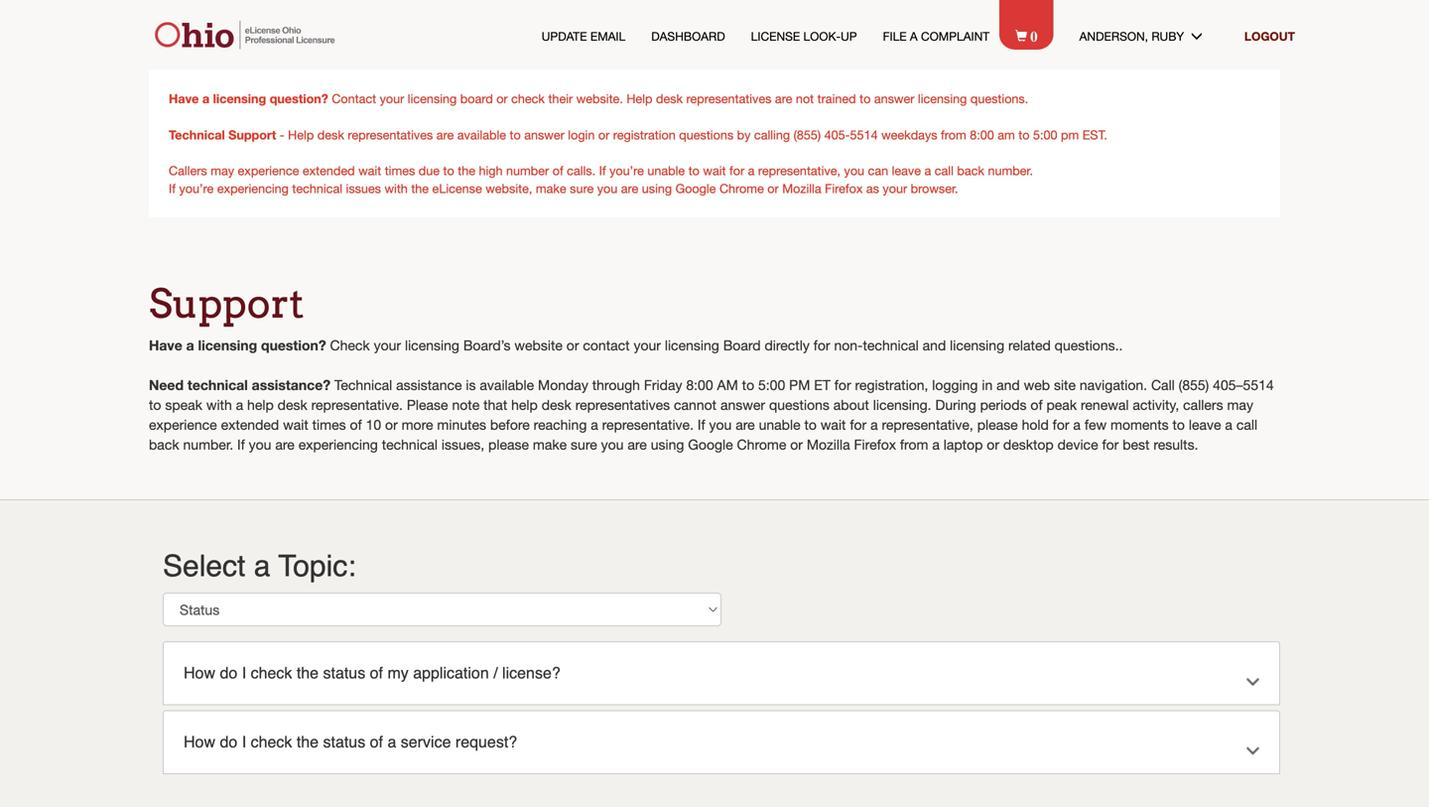 Task type: describe. For each thing, give the bounding box(es) containing it.
friday
[[644, 377, 682, 393]]

firefox inside technical assistance is available monday through friday 8:00 am to 5:00 pm et for registration, logging in and web site navigation. call (855) 405–5514 to speak with a help desk representative. please note that help desk representatives cannot answer questions about licensing. during periods of peak renewal activity, callers may experience extended wait times of 10 or more minutes before reaching a representative. if you are unable to wait for a representative, please hold for a few moments to leave a call back number. if you are experiencing technical issues, please make sure you are using google chrome or mozilla firefox from a laptop or desktop device for best results.
[[854, 436, 896, 453]]

licensing up assistance
[[405, 337, 460, 353]]

10
[[366, 416, 381, 433]]

request?
[[456, 732, 517, 751]]

representative, inside technical assistance is available monday through friday 8:00 am to 5:00 pm et for registration, logging in and web site navigation. call (855) 405–5514 to speak with a help desk representative. please note that help desk representatives cannot answer questions about licensing. during periods of peak renewal activity, callers may experience extended wait times of 10 or more minutes before reaching a representative. if you are unable to wait for a representative, please hold for a few moments to leave a call back number. if you are experiencing technical issues, please make sure you are using google chrome or mozilla firefox from a laptop or desktop device for best results.
[[882, 416, 974, 433]]

non-
[[834, 337, 863, 353]]

if down callers
[[169, 181, 176, 196]]

how do i check the status of my application / license?
[[184, 664, 561, 682]]

navigation.
[[1080, 377, 1148, 393]]

topic:
[[278, 549, 356, 583]]

issues
[[346, 181, 381, 196]]

hold
[[1022, 416, 1049, 433]]

/
[[494, 664, 498, 682]]

have a licensing question? check your licensing board's website or contact your licensing board directly for non-technical and licensing related questions..
[[149, 337, 1123, 353]]

licensing left board
[[408, 91, 457, 106]]

of left service
[[370, 732, 383, 751]]

sure inside the callers may experience extended wait times due to the high number of calls. if you're unable to wait for a representative, you can leave a call back number. if you're experiencing technical issues with the elicense website, make sure you are using google chrome or mozilla firefox as your browser.
[[570, 181, 594, 196]]

not
[[796, 91, 814, 106]]

your right contact
[[634, 337, 661, 353]]

using inside the callers may experience extended wait times due to the high number of calls. if you're unable to wait for a representative, you can leave a call back number. if you're experiencing technical issues with the elicense website, make sure you are using google chrome or mozilla firefox as your browser.
[[642, 181, 672, 196]]

a right file
[[910, 29, 918, 43]]

a left service
[[388, 732, 396, 751]]

1 vertical spatial representative.
[[602, 416, 694, 433]]

pm
[[1061, 128, 1079, 142]]

file
[[883, 29, 907, 43]]

are down through
[[628, 436, 647, 453]]

check for how do i check the status of a service request?
[[251, 732, 292, 751]]

technical inside the callers may experience extended wait times due to the high number of calls. if you're unable to wait for a representative, you can leave a call back number. if you're experiencing technical issues with the elicense website, make sure you are using google chrome or mozilla firefox as your browser.
[[292, 181, 342, 196]]

the up how do i check the status of a service request?
[[297, 664, 319, 682]]

a down 405–5514
[[1225, 416, 1233, 433]]

your inside have a licensing question? contact your licensing board or check their website. help desk representatives are not trained to answer licensing questions.
[[380, 91, 404, 106]]

a down licensing.
[[871, 416, 878, 433]]

extended inside the callers may experience extended wait times due to the high number of calls. if you're unable to wait for a representative, you can leave a call back number. if you're experiencing technical issues with the elicense website, make sure you are using google chrome or mozilla firefox as your browser.
[[303, 163, 355, 178]]

calls.
[[567, 163, 596, 178]]

1 horizontal spatial please
[[977, 416, 1018, 433]]

or right laptop
[[987, 436, 1000, 453]]

due
[[419, 163, 440, 178]]

technical up speak
[[188, 377, 248, 393]]

up
[[841, 29, 857, 43]]

answer inside technical support - help desk representatives are available to answer login or registration questions by calling (855) 405-5514 weekdays from 8:00 am to 5:00 pm est.
[[524, 128, 565, 142]]

of down the web
[[1031, 397, 1043, 413]]

you down cannot
[[709, 416, 732, 433]]

licensing up need technical assistance?
[[198, 337, 257, 353]]

google inside the callers may experience extended wait times due to the high number of calls. if you're unable to wait for a representative, you can leave a call back number. if you're experiencing technical issues with the elicense website, make sure you are using google chrome or mozilla firefox as your browser.
[[676, 181, 716, 196]]

their
[[548, 91, 573, 106]]

can
[[868, 163, 889, 178]]

back inside technical assistance is available monday through friday 8:00 am to 5:00 pm et for registration, logging in and web site navigation. call (855) 405–5514 to speak with a help desk representative. please note that help desk representatives cannot answer questions about licensing. during periods of peak renewal activity, callers may experience extended wait times of 10 or more minutes before reaching a representative. if you are unable to wait for a representative, please hold for a few moments to leave a call back number. if you are experiencing technical issues, please make sure you are using google chrome or mozilla firefox from a laptop or desktop device for best results.
[[149, 436, 179, 453]]

a left topic:
[[254, 549, 270, 583]]

of left 10
[[350, 416, 362, 433]]

question? for contact
[[270, 91, 328, 106]]

wait up issues
[[358, 163, 381, 178]]

licensing up in
[[950, 337, 1005, 353]]

2 help from the left
[[511, 397, 538, 413]]

for left non-
[[814, 337, 830, 353]]

during
[[936, 397, 976, 413]]

for down peak
[[1053, 416, 1070, 433]]

1 vertical spatial please
[[488, 436, 529, 453]]

experience inside the callers may experience extended wait times due to the high number of calls. if you're unable to wait for a representative, you can leave a call back number. if you're experiencing technical issues with the elicense website, make sure you are using google chrome or mozilla firefox as your browser.
[[238, 163, 299, 178]]

0 horizontal spatial and
[[923, 337, 946, 353]]

a up the "browser."
[[925, 163, 931, 178]]

note
[[452, 397, 480, 413]]

your right check
[[374, 337, 401, 353]]

website.
[[576, 91, 623, 106]]

back inside the callers may experience extended wait times due to the high number of calls. if you're unable to wait for a representative, you can leave a call back number. if you're experiencing technical issues with the elicense website, make sure you are using google chrome or mozilla firefox as your browser.
[[957, 163, 985, 178]]

a up callers
[[202, 91, 210, 106]]

technical for assistance
[[334, 377, 392, 393]]

a up speak
[[186, 337, 194, 353]]

have for have a licensing question? contact your licensing board or check their website. help desk representatives are not trained to answer licensing questions.
[[169, 91, 199, 106]]

or inside have a licensing question? contact your licensing board or check their website. help desk representatives are not trained to answer licensing questions.
[[497, 91, 508, 106]]

website,
[[486, 181, 532, 196]]

et
[[814, 377, 831, 393]]

(855) inside technical assistance is available monday through friday 8:00 am to 5:00 pm et for registration, logging in and web site navigation. call (855) 405–5514 to speak with a help desk representative. please note that help desk representatives cannot answer questions about licensing. during periods of peak renewal activity, callers may experience extended wait times of 10 or more minutes before reaching a representative. if you are unable to wait for a representative, please hold for a few moments to leave a call back number. if you are experiencing technical issues, please make sure you are using google chrome or mozilla firefox from a laptop or desktop device for best results.
[[1179, 377, 1209, 393]]

leave inside the callers may experience extended wait times due to the high number of calls. if you're unable to wait for a representative, you can leave a call back number. if you're experiencing technical issues with the elicense website, make sure you are using google chrome or mozilla firefox as your browser.
[[892, 163, 921, 178]]

technical up 'registration,' on the top right of the page
[[863, 337, 919, 353]]

update
[[542, 29, 587, 43]]

callers may experience extended wait times due to the high number of calls. if you're unable to wait for a representative, you can leave a call back number. if you're experiencing technical issues with the elicense website, make sure you are using google chrome or mozilla firefox as your browser.
[[169, 163, 1033, 196]]

mozilla inside the callers may experience extended wait times due to the high number of calls. if you're unable to wait for a representative, you can leave a call back number. if you're experiencing technical issues with the elicense website, make sure you are using google chrome or mozilla firefox as your browser.
[[782, 181, 822, 196]]

for down about
[[850, 416, 867, 433]]

technical assistance is available monday through friday 8:00 am to 5:00 pm et for registration, logging in and web site navigation. call (855) 405–5514 to speak with a help desk representative. please note that help desk representatives cannot answer questions about licensing. during periods of peak renewal activity, callers may experience extended wait times of 10 or more minutes before reaching a representative. if you are unable to wait for a representative, please hold for a few moments to leave a call back number. if you are experiencing technical issues, please make sure you are using google chrome or mozilla firefox from a laptop or desktop device for best results.
[[149, 377, 1274, 453]]

1 help from the left
[[247, 397, 274, 413]]

representatives inside have a licensing question? contact your licensing board or check their website. help desk representatives are not trained to answer licensing questions.
[[686, 91, 772, 106]]

available inside technical support - help desk representatives are available to answer login or registration questions by calling (855) 405-5514 weekdays from 8:00 am to 5:00 pm est.
[[457, 128, 506, 142]]

unable inside the callers may experience extended wait times due to the high number of calls. if you're unable to wait for a representative, you can leave a call back number. if you're experiencing technical issues with the elicense website, make sure you are using google chrome or mozilla firefox as your browser.
[[648, 163, 685, 178]]

the up elicense
[[458, 163, 475, 178]]

you down need technical assistance?
[[249, 436, 271, 453]]

site
[[1054, 377, 1076, 393]]

am
[[998, 128, 1015, 142]]

desk inside technical support - help desk representatives are available to answer login or registration questions by calling (855) 405-5514 weekdays from 8:00 am to 5:00 pm est.
[[317, 128, 344, 142]]

anderson, ruby link
[[1080, 28, 1219, 45]]

renewal
[[1081, 397, 1129, 413]]

licensing down elicense ohio professional licensure image
[[213, 91, 266, 106]]

check for how do i check the status of my application / license?
[[251, 664, 292, 682]]

my
[[388, 664, 409, 682]]

may inside the callers may experience extended wait times due to the high number of calls. if you're unable to wait for a representative, you can leave a call back number. if you're experiencing technical issues with the elicense website, make sure you are using google chrome or mozilla firefox as your browser.
[[211, 163, 234, 178]]

update email
[[542, 29, 626, 43]]

representatives inside technical assistance is available monday through friday 8:00 am to 5:00 pm et for registration, logging in and web site navigation. call (855) 405–5514 to speak with a help desk representative. please note that help desk representatives cannot answer questions about licensing. during periods of peak renewal activity, callers may experience extended wait times of 10 or more minutes before reaching a representative. if you are unable to wait for a representative, please hold for a few moments to leave a call back number. if you are experiencing technical issues, please make sure you are using google chrome or mozilla firefox from a laptop or desktop device for best results.
[[575, 397, 670, 413]]

elicense ohio professional licensure image
[[148, 20, 346, 50]]

8:00 inside technical support - help desk representatives are available to answer login or registration questions by calling (855) 405-5514 weekdays from 8:00 am to 5:00 pm est.
[[970, 128, 994, 142]]

0
[[1031, 26, 1038, 43]]

5:00 inside technical assistance is available monday through friday 8:00 am to 5:00 pm et for registration, logging in and web site navigation. call (855) 405–5514 to speak with a help desk representative. please note that help desk representatives cannot answer questions about licensing. during periods of peak renewal activity, callers may experience extended wait times of 10 or more minutes before reaching a representative. if you are unable to wait for a representative, please hold for a few moments to leave a call back number. if you are experiencing technical issues, please make sure you are using google chrome or mozilla firefox from a laptop or desktop device for best results.
[[758, 377, 785, 393]]

0 vertical spatial you're
[[610, 163, 644, 178]]

dashboard
[[651, 29, 725, 43]]

license
[[751, 29, 800, 43]]

question? for check
[[261, 337, 326, 353]]

questions inside technical support - help desk representatives are available to answer login or registration questions by calling (855) 405-5514 weekdays from 8:00 am to 5:00 pm est.
[[679, 128, 734, 142]]

update email link
[[542, 28, 626, 45]]

do for how do i check the status of a service request?
[[220, 732, 237, 751]]

license look-up
[[751, 29, 857, 43]]

menu down image
[[1191, 30, 1219, 42]]

technical support - help desk representatives are available to answer login or registration questions by calling (855) 405-5514 weekdays from 8:00 am to 5:00 pm est.
[[169, 127, 1108, 142]]

a left laptop
[[932, 436, 940, 453]]

laptop
[[944, 436, 983, 453]]

(855) inside technical support - help desk representatives are available to answer login or registration questions by calling (855) 405-5514 weekdays from 8:00 am to 5:00 pm est.
[[794, 128, 821, 142]]

0 vertical spatial representative.
[[311, 397, 403, 413]]

email
[[590, 29, 626, 43]]

dashboard link
[[651, 28, 725, 45]]

or inside technical support - help desk representatives are available to answer login or registration questions by calling (855) 405-5514 weekdays from 8:00 am to 5:00 pm est.
[[598, 128, 610, 142]]

8:00 inside technical assistance is available monday through friday 8:00 am to 5:00 pm et for registration, logging in and web site navigation. call (855) 405–5514 to speak with a help desk representative. please note that help desk representatives cannot answer questions about licensing. during periods of peak renewal activity, callers may experience extended wait times of 10 or more minutes before reaching a representative. if you are unable to wait for a representative, please hold for a few moments to leave a call back number. if you are experiencing technical issues, please make sure you are using google chrome or mozilla firefox from a laptop or desktop device for best results.
[[686, 377, 713, 393]]

are down am
[[736, 416, 755, 433]]

the down due
[[411, 181, 429, 196]]

minutes
[[437, 416, 486, 433]]

registration,
[[855, 377, 929, 393]]

answer inside have a licensing question? contact your licensing board or check their website. help desk representatives are not trained to answer licensing questions.
[[874, 91, 915, 106]]

assistance?
[[252, 377, 331, 393]]

or inside the callers may experience extended wait times due to the high number of calls. if you're unable to wait for a representative, you can leave a call back number. if you're experiencing technical issues with the elicense website, make sure you are using google chrome or mozilla firefox as your browser.
[[768, 181, 779, 196]]

are down assistance?
[[275, 436, 295, 453]]

you down through
[[601, 436, 624, 453]]

for down the few
[[1102, 436, 1119, 453]]

website
[[515, 337, 563, 353]]

am
[[717, 377, 738, 393]]

or down the pm at the right of page
[[790, 436, 803, 453]]

contact
[[583, 337, 630, 353]]

a down need technical assistance?
[[236, 397, 243, 413]]

number
[[506, 163, 549, 178]]

service
[[401, 732, 451, 751]]

peak
[[1047, 397, 1077, 413]]

related
[[1009, 337, 1051, 353]]

logout
[[1245, 29, 1295, 43]]

may inside technical assistance is available monday through friday 8:00 am to 5:00 pm et for registration, logging in and web site navigation. call (855) 405–5514 to speak with a help desk representative. please note that help desk representatives cannot answer questions about licensing. during periods of peak renewal activity, callers may experience extended wait times of 10 or more minutes before reaching a representative. if you are unable to wait for a representative, please hold for a few moments to leave a call back number. if you are experiencing technical issues, please make sure you are using google chrome or mozilla firefox from a laptop or desktop device for best results.
[[1227, 397, 1254, 413]]

board's
[[463, 337, 511, 353]]

more
[[402, 416, 433, 433]]

the down how do i check the status of my application / license?
[[297, 732, 319, 751]]

for right et
[[835, 377, 851, 393]]

to inside have a licensing question? contact your licensing board or check their website. help desk representatives are not trained to answer licensing questions.
[[860, 91, 871, 106]]

desk down assistance?
[[278, 397, 307, 413]]

elicense
[[432, 181, 482, 196]]

complaint
[[921, 29, 990, 43]]

a right 'reaching'
[[591, 416, 598, 433]]

board
[[723, 337, 761, 353]]

periods
[[980, 397, 1027, 413]]

you down technical support - help desk representatives are available to answer login or registration questions by calling (855) 405-5514 weekdays from 8:00 am to 5:00 pm est.
[[597, 181, 618, 196]]

directly
[[765, 337, 810, 353]]

logging
[[932, 377, 978, 393]]

chrome inside the callers may experience extended wait times due to the high number of calls. if you're unable to wait for a representative, you can leave a call back number. if you're experiencing technical issues with the elicense website, make sure you are using google chrome or mozilla firefox as your browser.
[[720, 181, 764, 196]]

check
[[330, 337, 370, 353]]

registration
[[613, 128, 676, 142]]

file a complaint link
[[883, 28, 990, 45]]

before
[[490, 416, 530, 433]]

405–5514
[[1213, 377, 1274, 393]]

ruby
[[1152, 29, 1184, 43]]



Task type: vqa. For each thing, say whether or not it's contained in the screenshot.
'Add
no



Task type: locate. For each thing, give the bounding box(es) containing it.
0 horizontal spatial please
[[488, 436, 529, 453]]

number. inside the callers may experience extended wait times due to the high number of calls. if you're unable to wait for a representative, you can leave a call back number. if you're experiencing technical issues with the elicense website, make sure you are using google chrome or mozilla firefox as your browser.
[[988, 163, 1033, 178]]

0 vertical spatial and
[[923, 337, 946, 353]]

unable down registration
[[648, 163, 685, 178]]

1 horizontal spatial number.
[[988, 163, 1033, 178]]

unable down the pm at the right of page
[[759, 416, 801, 433]]

select a topic:
[[163, 549, 356, 583]]

with
[[385, 181, 408, 196], [206, 397, 232, 413]]

please down before
[[488, 436, 529, 453]]

5:00 left the pm at the right of page
[[758, 377, 785, 393]]

0 vertical spatial status
[[323, 664, 365, 682]]

calling
[[754, 128, 790, 142]]

0 horizontal spatial times
[[312, 416, 346, 433]]

are inside have a licensing question? contact your licensing board or check their website. help desk representatives are not trained to answer licensing questions.
[[775, 91, 793, 106]]

1 horizontal spatial representatives
[[575, 397, 670, 413]]

extended up issues
[[303, 163, 355, 178]]

firefox down about
[[854, 436, 896, 453]]

or right board
[[497, 91, 508, 106]]

0 vertical spatial firefox
[[825, 181, 863, 196]]

have
[[169, 91, 199, 106], [149, 337, 182, 353]]

help up before
[[511, 397, 538, 413]]

1 vertical spatial chrome
[[737, 436, 787, 453]]

or right 10
[[385, 416, 398, 433]]

0 horizontal spatial answer
[[524, 128, 565, 142]]

license?
[[502, 664, 561, 682]]

extended
[[303, 163, 355, 178], [221, 416, 279, 433]]

desk down "contact"
[[317, 128, 344, 142]]

1 vertical spatial with
[[206, 397, 232, 413]]

1 horizontal spatial representative,
[[882, 416, 974, 433]]

the
[[458, 163, 475, 178], [411, 181, 429, 196], [297, 664, 319, 682], [297, 732, 319, 751]]

1 horizontal spatial answer
[[721, 397, 765, 413]]

status left my
[[323, 664, 365, 682]]

unable inside technical assistance is available monday through friday 8:00 am to 5:00 pm et for registration, logging in and web site navigation. call (855) 405–5514 to speak with a help desk representative. please note that help desk representatives cannot answer questions about licensing. during periods of peak renewal activity, callers may experience extended wait times of 10 or more minutes before reaching a representative. if you are unable to wait for a representative, please hold for a few moments to leave a call back number. if you are experiencing technical issues, please make sure you are using google chrome or mozilla firefox from a laptop or desktop device for best results.
[[759, 416, 801, 433]]

5514
[[850, 128, 878, 142]]

call inside the callers may experience extended wait times due to the high number of calls. if you're unable to wait for a representative, you can leave a call back number. if you're experiencing technical issues with the elicense website, make sure you are using google chrome or mozilla firefox as your browser.
[[935, 163, 954, 178]]

help
[[627, 91, 653, 106], [288, 128, 314, 142]]

how for how do i check the status of a service request?
[[184, 732, 215, 751]]

1 vertical spatial you're
[[179, 181, 214, 196]]

1 vertical spatial i
[[242, 732, 246, 751]]

desk up 'reaching'
[[542, 397, 572, 413]]

0 horizontal spatial may
[[211, 163, 234, 178]]

experiencing inside the callers may experience extended wait times due to the high number of calls. if you're unable to wait for a representative, you can leave a call back number. if you're experiencing technical issues with the elicense website, make sure you are using google chrome or mozilla firefox as your browser.
[[217, 181, 289, 196]]

1 vertical spatial 8:00
[[686, 377, 713, 393]]

of left my
[[370, 664, 383, 682]]

1 vertical spatial may
[[1227, 397, 1254, 413]]

0 vertical spatial mozilla
[[782, 181, 822, 196]]

may
[[211, 163, 234, 178], [1227, 397, 1254, 413]]

by
[[737, 128, 751, 142]]

your right as
[[883, 181, 907, 196]]

1 vertical spatial representatives
[[348, 128, 433, 142]]

1 horizontal spatial and
[[997, 377, 1020, 393]]

sure down "calls."
[[570, 181, 594, 196]]

0 vertical spatial support
[[228, 127, 276, 142]]

back
[[957, 163, 985, 178], [149, 436, 179, 453]]

to
[[860, 91, 871, 106], [510, 128, 521, 142], [1019, 128, 1030, 142], [443, 163, 454, 178], [689, 163, 700, 178], [742, 377, 755, 393], [149, 397, 161, 413], [805, 416, 817, 433], [1173, 416, 1185, 433]]

1 status from the top
[[323, 664, 365, 682]]

and up periods
[[997, 377, 1020, 393]]

1 vertical spatial how
[[184, 732, 215, 751]]

1 vertical spatial make
[[533, 436, 567, 453]]

0 vertical spatial have
[[169, 91, 199, 106]]

0 vertical spatial may
[[211, 163, 234, 178]]

using down registration
[[642, 181, 672, 196]]

1 vertical spatial questions
[[769, 397, 830, 413]]

0 vertical spatial leave
[[892, 163, 921, 178]]

using inside technical assistance is available monday through friday 8:00 am to 5:00 pm et for registration, logging in and web site navigation. call (855) 405–5514 to speak with a help desk representative. please note that help desk representatives cannot answer questions about licensing. during periods of peak renewal activity, callers may experience extended wait times of 10 or more minutes before reaching a representative. if you are unable to wait for a representative, please hold for a few moments to leave a call back number. if you are experiencing technical issues, please make sure you are using google chrome or mozilla firefox from a laptop or desktop device for best results.
[[651, 436, 684, 453]]

representative.
[[311, 397, 403, 413], [602, 416, 694, 433]]

1 vertical spatial experiencing
[[298, 436, 378, 453]]

mozilla down calling
[[782, 181, 822, 196]]

check inside have a licensing question? contact your licensing board or check their website. help desk representatives are not trained to answer licensing questions.
[[511, 91, 545, 106]]

leave inside technical assistance is available monday through friday 8:00 am to 5:00 pm et for registration, logging in and web site navigation. call (855) 405–5514 to speak with a help desk representative. please note that help desk representatives cannot answer questions about licensing. during periods of peak renewal activity, callers may experience extended wait times of 10 or more minutes before reaching a representative. if you are unable to wait for a representative, please hold for a few moments to leave a call back number. if you are experiencing technical issues, please make sure you are using google chrome or mozilla firefox from a laptop or desktop device for best results.
[[1189, 416, 1221, 433]]

need technical assistance?
[[149, 377, 331, 393]]

application
[[413, 664, 489, 682]]

i for how do i check the status of my application / license?
[[242, 664, 246, 682]]

leave right can
[[892, 163, 921, 178]]

answer left login
[[524, 128, 565, 142]]

0 vertical spatial (855)
[[794, 128, 821, 142]]

status for a
[[323, 732, 365, 751]]

google down cannot
[[688, 436, 733, 453]]

in
[[982, 377, 993, 393]]

google
[[676, 181, 716, 196], [688, 436, 733, 453]]

0 horizontal spatial representative,
[[758, 163, 841, 178]]

are inside the callers may experience extended wait times due to the high number of calls. if you're unable to wait for a representative, you can leave a call back number. if you're experiencing technical issues with the elicense website, make sure you are using google chrome or mozilla firefox as your browser.
[[621, 181, 639, 196]]

1 horizontal spatial representative.
[[602, 416, 694, 433]]

if right "calls."
[[599, 163, 606, 178]]

make inside technical assistance is available monday through friday 8:00 am to 5:00 pm et for registration, logging in and web site navigation. call (855) 405–5514 to speak with a help desk representative. please note that help desk representatives cannot answer questions about licensing. during periods of peak renewal activity, callers may experience extended wait times of 10 or more minutes before reaching a representative. if you are unable to wait for a representative, please hold for a few moments to leave a call back number. if you are experiencing technical issues, please make sure you are using google chrome or mozilla firefox from a laptop or desktop device for best results.
[[533, 436, 567, 453]]

question? up assistance?
[[261, 337, 326, 353]]

0 vertical spatial chrome
[[720, 181, 764, 196]]

0 horizontal spatial call
[[935, 163, 954, 178]]

help right -
[[288, 128, 314, 142]]

1 vertical spatial help
[[288, 128, 314, 142]]

need
[[149, 377, 184, 393]]

2 i from the top
[[242, 732, 246, 751]]

(855) up the callers
[[1179, 377, 1209, 393]]

0 vertical spatial representative,
[[758, 163, 841, 178]]

-
[[280, 128, 285, 142]]

0 vertical spatial experiencing
[[217, 181, 289, 196]]

licensing
[[213, 91, 266, 106], [408, 91, 457, 106], [918, 91, 967, 106], [198, 337, 257, 353], [405, 337, 460, 353], [665, 337, 719, 353], [950, 337, 1005, 353]]

1 horizontal spatial experience
[[238, 163, 299, 178]]

how for how do i check the status of my application / license?
[[184, 664, 215, 682]]

leave down the callers
[[1189, 416, 1221, 433]]

0 vertical spatial unable
[[648, 163, 685, 178]]

answer down am
[[721, 397, 765, 413]]

0 horizontal spatial questions
[[679, 128, 734, 142]]

issues,
[[442, 436, 485, 453]]

logout link
[[1245, 29, 1295, 43]]

0 vertical spatial answer
[[874, 91, 915, 106]]

questions inside technical assistance is available monday through friday 8:00 am to 5:00 pm et for registration, logging in and web site navigation. call (855) 405–5514 to speak with a help desk representative. please note that help desk representatives cannot answer questions about licensing. during periods of peak renewal activity, callers may experience extended wait times of 10 or more minutes before reaching a representative. if you are unable to wait for a representative, please hold for a few moments to leave a call back number. if you are experiencing technical issues, please make sure you are using google chrome or mozilla firefox from a laptop or desktop device for best results.
[[769, 397, 830, 413]]

few
[[1085, 416, 1107, 433]]

if down cannot
[[698, 416, 705, 433]]

are down technical support - help desk representatives are available to answer login or registration questions by calling (855) 405-5514 weekdays from 8:00 am to 5:00 pm est.
[[621, 181, 639, 196]]

1 vertical spatial using
[[651, 436, 684, 453]]

callers
[[1183, 397, 1224, 413]]

1 horizontal spatial you're
[[610, 163, 644, 178]]

and inside technical assistance is available monday through friday 8:00 am to 5:00 pm et for registration, logging in and web site navigation. call (855) 405–5514 to speak with a help desk representative. please note that help desk representatives cannot answer questions about licensing. during periods of peak renewal activity, callers may experience extended wait times of 10 or more minutes before reaching a representative. if you are unable to wait for a representative, please hold for a few moments to leave a call back number. if you are experiencing technical issues, please make sure you are using google chrome or mozilla firefox from a laptop or desktop device for best results.
[[997, 377, 1020, 393]]

1 horizontal spatial help
[[627, 91, 653, 106]]

representatives down through
[[575, 397, 670, 413]]

representative, down licensing.
[[882, 416, 974, 433]]

have a licensing question? contact your licensing board or check their website. help desk representatives are not trained to answer licensing questions.
[[169, 91, 1029, 106]]

1 horizontal spatial with
[[385, 181, 408, 196]]

0 vertical spatial question?
[[270, 91, 328, 106]]

1 vertical spatial back
[[149, 436, 179, 453]]

question? up -
[[270, 91, 328, 106]]

desk inside have a licensing question? contact your licensing board or check their website. help desk representatives are not trained to answer licensing questions.
[[656, 91, 683, 106]]

1 vertical spatial representative,
[[882, 416, 974, 433]]

chrome inside technical assistance is available monday through friday 8:00 am to 5:00 pm et for registration, logging in and web site navigation. call (855) 405–5514 to speak with a help desk representative. please note that help desk representatives cannot answer questions about licensing. during periods of peak renewal activity, callers may experience extended wait times of 10 or more minutes before reaching a representative. if you are unable to wait for a representative, please hold for a few moments to leave a call back number. if you are experiencing technical issues, please make sure you are using google chrome or mozilla firefox from a laptop or desktop device for best results.
[[737, 436, 787, 453]]

times left due
[[385, 163, 415, 178]]

licensing up friday
[[665, 337, 719, 353]]

from down licensing.
[[900, 436, 929, 453]]

desk up registration
[[656, 91, 683, 106]]

anderson,
[[1080, 29, 1148, 43]]

representative, inside the callers may experience extended wait times due to the high number of calls. if you're unable to wait for a representative, you can leave a call back number. if you're experiencing technical issues with the elicense website, make sure you are using google chrome or mozilla firefox as your browser.
[[758, 163, 841, 178]]

answer inside technical assistance is available monday through friday 8:00 am to 5:00 pm et for registration, logging in and web site navigation. call (855) 405–5514 to speak with a help desk representative. please note that help desk representatives cannot answer questions about licensing. during periods of peak renewal activity, callers may experience extended wait times of 10 or more minutes before reaching a representative. if you are unable to wait for a representative, please hold for a few moments to leave a call back number. if you are experiencing technical issues, please make sure you are using google chrome or mozilla firefox from a laptop or desktop device for best results.
[[721, 397, 765, 413]]

of inside the callers may experience extended wait times due to the high number of calls. if you're unable to wait for a representative, you can leave a call back number. if you're experiencing technical issues with the elicense website, make sure you are using google chrome or mozilla firefox as your browser.
[[553, 163, 564, 178]]

0 vertical spatial check
[[511, 91, 545, 106]]

mozilla down about
[[807, 436, 850, 453]]

file a complaint
[[883, 29, 990, 43]]

0 horizontal spatial you're
[[179, 181, 214, 196]]

0 horizontal spatial experience
[[149, 416, 217, 433]]

0 horizontal spatial experiencing
[[217, 181, 289, 196]]

experience inside technical assistance is available monday through friday 8:00 am to 5:00 pm et for registration, logging in and web site navigation. call (855) 405–5514 to speak with a help desk representative. please note that help desk representatives cannot answer questions about licensing. during periods of peak renewal activity, callers may experience extended wait times of 10 or more minutes before reaching a representative. if you are unable to wait for a representative, please hold for a few moments to leave a call back number. if you are experiencing technical issues, please make sure you are using google chrome or mozilla firefox from a laptop or desktop device for best results.
[[149, 416, 217, 433]]

of
[[553, 163, 564, 178], [1031, 397, 1043, 413], [350, 416, 362, 433], [370, 664, 383, 682], [370, 732, 383, 751]]

status for my
[[323, 664, 365, 682]]

1 horizontal spatial leave
[[1189, 416, 1221, 433]]

with inside technical assistance is available monday through friday 8:00 am to 5:00 pm et for registration, logging in and web site navigation. call (855) 405–5514 to speak with a help desk representative. please note that help desk representatives cannot answer questions about licensing. during periods of peak renewal activity, callers may experience extended wait times of 10 or more minutes before reaching a representative. if you are unable to wait for a representative, please hold for a few moments to leave a call back number. if you are experiencing technical issues, please make sure you are using google chrome or mozilla firefox from a laptop or desktop device for best results.
[[206, 397, 232, 413]]

cannot
[[674, 397, 717, 413]]

is
[[466, 377, 476, 393]]

1 vertical spatial unable
[[759, 416, 801, 433]]

extended down need technical assistance?
[[221, 416, 279, 433]]

1 vertical spatial status
[[323, 732, 365, 751]]

0 vertical spatial times
[[385, 163, 415, 178]]

1 vertical spatial answer
[[524, 128, 565, 142]]

may down 405–5514
[[1227, 397, 1254, 413]]

1 vertical spatial leave
[[1189, 416, 1221, 433]]

0 vertical spatial available
[[457, 128, 506, 142]]

1 horizontal spatial unable
[[759, 416, 801, 433]]

2 horizontal spatial answer
[[874, 91, 915, 106]]

how do i check the status of a service request?
[[184, 732, 517, 751]]

call
[[1151, 377, 1175, 393]]

of left "calls."
[[553, 163, 564, 178]]

0 vertical spatial do
[[220, 664, 237, 682]]

you left can
[[844, 163, 865, 178]]

license look-up link
[[751, 28, 857, 45]]

and up logging
[[923, 337, 946, 353]]

representatives inside technical support - help desk representatives are available to answer login or registration questions by calling (855) 405-5514 weekdays from 8:00 am to 5:00 pm est.
[[348, 128, 433, 142]]

2 status from the top
[[323, 732, 365, 751]]

pm
[[789, 377, 810, 393]]

experiencing
[[217, 181, 289, 196], [298, 436, 378, 453]]

reaching
[[534, 416, 587, 433]]

technical inside technical assistance is available monday through friday 8:00 am to 5:00 pm et for registration, logging in and web site navigation. call (855) 405–5514 to speak with a help desk representative. please note that help desk representatives cannot answer questions about licensing. during periods of peak renewal activity, callers may experience extended wait times of 10 or more minutes before reaching a representative. if you are unable to wait for a representative, please hold for a few moments to leave a call back number. if you are experiencing technical issues, please make sure you are using google chrome or mozilla firefox from a laptop or desktop device for best results.
[[334, 377, 392, 393]]

1 vertical spatial from
[[900, 436, 929, 453]]

0 vertical spatial i
[[242, 664, 246, 682]]

if down need technical assistance?
[[237, 436, 245, 453]]

please down periods
[[977, 416, 1018, 433]]

back up the "browser."
[[957, 163, 985, 178]]

results.
[[1154, 436, 1199, 453]]

0 vertical spatial make
[[536, 181, 566, 196]]

status
[[323, 664, 365, 682], [323, 732, 365, 751]]

questions.
[[971, 91, 1029, 106]]

firefox inside the callers may experience extended wait times due to the high number of calls. if you're unable to wait for a representative, you can leave a call back number. if you're experiencing technical issues with the elicense website, make sure you are using google chrome or mozilla firefox as your browser.
[[825, 181, 863, 196]]

1 horizontal spatial 5:00
[[1033, 128, 1058, 142]]

help inside technical support - help desk representatives are available to answer login or registration questions by calling (855) 405-5514 weekdays from 8:00 am to 5:00 pm est.
[[288, 128, 314, 142]]

make inside the callers may experience extended wait times due to the high number of calls. if you're unable to wait for a representative, you can leave a call back number. if you're experiencing technical issues with the elicense website, make sure you are using google chrome or mozilla firefox as your browser.
[[536, 181, 566, 196]]

mozilla inside technical assistance is available monday through friday 8:00 am to 5:00 pm et for registration, logging in and web site navigation. call (855) 405–5514 to speak with a help desk representative. please note that help desk representatives cannot answer questions about licensing. during periods of peak renewal activity, callers may experience extended wait times of 10 or more minutes before reaching a representative. if you are unable to wait for a representative, please hold for a few moments to leave a call back number. if you are experiencing technical issues, please make sure you are using google chrome or mozilla firefox from a laptop or desktop device for best results.
[[807, 436, 850, 453]]

0 vertical spatial extended
[[303, 163, 355, 178]]

you're down technical support - help desk representatives are available to answer login or registration questions by calling (855) 405-5514 weekdays from 8:00 am to 5:00 pm est.
[[610, 163, 644, 178]]

licensing.
[[873, 397, 932, 413]]

2 how from the top
[[184, 732, 215, 751]]

1 how from the top
[[184, 664, 215, 682]]

2 horizontal spatial representatives
[[686, 91, 772, 106]]

from inside technical assistance is available monday through friday 8:00 am to 5:00 pm et for registration, logging in and web site navigation. call (855) 405–5514 to speak with a help desk representative. please note that help desk representatives cannot answer questions about licensing. during periods of peak renewal activity, callers may experience extended wait times of 10 or more minutes before reaching a representative. if you are unable to wait for a representative, please hold for a few moments to leave a call back number. if you are experiencing technical issues, please make sure you are using google chrome or mozilla firefox from a laptop or desktop device for best results.
[[900, 436, 929, 453]]

sure down 'reaching'
[[571, 436, 597, 453]]

answer up weekdays
[[874, 91, 915, 106]]

0 vertical spatial please
[[977, 416, 1018, 433]]

have up need
[[149, 337, 182, 353]]

i for how do i check the status of a service request?
[[242, 732, 246, 751]]

are inside technical support - help desk representatives are available to answer login or registration questions by calling (855) 405-5514 weekdays from 8:00 am to 5:00 pm est.
[[437, 128, 454, 142]]

experiencing inside technical assistance is available monday through friday 8:00 am to 5:00 pm et for registration, logging in and web site navigation. call (855) 405–5514 to speak with a help desk representative. please note that help desk representatives cannot answer questions about licensing. during periods of peak renewal activity, callers may experience extended wait times of 10 or more minutes before reaching a representative. if you are unable to wait for a representative, please hold for a few moments to leave a call back number. if you are experiencing technical issues, please make sure you are using google chrome or mozilla firefox from a laptop or desktop device for best results.
[[298, 436, 378, 453]]

do
[[220, 664, 237, 682], [220, 732, 237, 751]]

with inside the callers may experience extended wait times due to the high number of calls. if you're unable to wait for a representative, you can leave a call back number. if you're experiencing technical issues with the elicense website, make sure you are using google chrome or mozilla firefox as your browser.
[[385, 181, 408, 196]]

leave
[[892, 163, 921, 178], [1189, 416, 1221, 433]]

1 vertical spatial number.
[[183, 436, 233, 453]]

times inside technical assistance is available monday through friday 8:00 am to 5:00 pm et for registration, logging in and web site navigation. call (855) 405–5514 to speak with a help desk representative. please note that help desk representatives cannot answer questions about licensing. during periods of peak renewal activity, callers may experience extended wait times of 10 or more minutes before reaching a representative. if you are unable to wait for a representative, please hold for a few moments to leave a call back number. if you are experiencing technical issues, please make sure you are using google chrome or mozilla firefox from a laptop or desktop device for best results.
[[312, 416, 346, 433]]

make down 'reaching'
[[533, 436, 567, 453]]

representative. down friday
[[602, 416, 694, 433]]

from inside technical support - help desk representatives are available to answer login or registration questions by calling (855) 405-5514 weekdays from 8:00 am to 5:00 pm est.
[[941, 128, 967, 142]]

1 vertical spatial google
[[688, 436, 733, 453]]

check
[[511, 91, 545, 106], [251, 664, 292, 682], [251, 732, 292, 751]]

unable
[[648, 163, 685, 178], [759, 416, 801, 433]]

make
[[536, 181, 566, 196], [533, 436, 567, 453]]

representatives
[[686, 91, 772, 106], [348, 128, 433, 142], [575, 397, 670, 413]]

help inside have a licensing question? contact your licensing board or check their website. help desk representatives are not trained to answer licensing questions.
[[627, 91, 653, 106]]

google inside technical assistance is available monday through friday 8:00 am to 5:00 pm et for registration, logging in and web site navigation. call (855) 405–5514 to speak with a help desk representative. please note that help desk representatives cannot answer questions about licensing. during periods of peak renewal activity, callers may experience extended wait times of 10 or more minutes before reaching a representative. if you are unable to wait for a representative, please hold for a few moments to leave a call back number. if you are experiencing technical issues, please make sure you are using google chrome or mozilla firefox from a laptop or desktop device for best results.
[[688, 436, 733, 453]]

back down speak
[[149, 436, 179, 453]]

2 vertical spatial representatives
[[575, 397, 670, 413]]

wait down about
[[821, 416, 846, 433]]

405-
[[825, 128, 850, 142]]

for inside the callers may experience extended wait times due to the high number of calls. if you're unable to wait for a representative, you can leave a call back number. if you're experiencing technical issues with the elicense website, make sure you are using google chrome or mozilla firefox as your browser.
[[730, 163, 745, 178]]

board
[[460, 91, 493, 106]]

1 vertical spatial experience
[[149, 416, 217, 433]]

look-
[[804, 29, 841, 43]]

wait down assistance?
[[283, 416, 308, 433]]

call down 405–5514
[[1237, 416, 1258, 433]]

number. inside technical assistance is available monday through friday 8:00 am to 5:00 pm et for registration, logging in and web site navigation. call (855) 405–5514 to speak with a help desk representative. please note that help desk representatives cannot answer questions about licensing. during periods of peak renewal activity, callers may experience extended wait times of 10 or more minutes before reaching a representative. if you are unable to wait for a representative, please hold for a few moments to leave a call back number. if you are experiencing technical issues, please make sure you are using google chrome or mozilla firefox from a laptop or desktop device for best results.
[[183, 436, 233, 453]]

trained
[[818, 91, 856, 106]]

do for how do i check the status of my application / license?
[[220, 664, 237, 682]]

call inside technical assistance is available monday through friday 8:00 am to 5:00 pm et for registration, logging in and web site navigation. call (855) 405–5514 to speak with a help desk representative. please note that help desk representatives cannot answer questions about licensing. during periods of peak renewal activity, callers may experience extended wait times of 10 or more minutes before reaching a representative. if you are unable to wait for a representative, please hold for a few moments to leave a call back number. if you are experiencing technical issues, please make sure you are using google chrome or mozilla firefox from a laptop or desktop device for best results.
[[1237, 416, 1258, 433]]

1 horizontal spatial 8:00
[[970, 128, 994, 142]]

est.
[[1083, 128, 1108, 142]]

experience
[[238, 163, 299, 178], [149, 416, 217, 433]]

you
[[844, 163, 865, 178], [597, 181, 618, 196], [709, 416, 732, 433], [249, 436, 271, 453], [601, 436, 624, 453]]

best
[[1123, 436, 1150, 453]]

1 do from the top
[[220, 664, 237, 682]]

call up the "browser."
[[935, 163, 954, 178]]

0 vertical spatial using
[[642, 181, 672, 196]]

0 horizontal spatial help
[[288, 128, 314, 142]]

representatives up by on the top of the page
[[686, 91, 772, 106]]

0 vertical spatial from
[[941, 128, 967, 142]]

times inside the callers may experience extended wait times due to the high number of calls. if you're unable to wait for a representative, you can leave a call back number. if you're experiencing technical issues with the elicense website, make sure you are using google chrome or mozilla firefox as your browser.
[[385, 163, 415, 178]]

2 do from the top
[[220, 732, 237, 751]]

0 vertical spatial number.
[[988, 163, 1033, 178]]

sure inside technical assistance is available monday through friday 8:00 am to 5:00 pm et for registration, logging in and web site navigation. call (855) 405–5514 to speak with a help desk representative. please note that help desk representatives cannot answer questions about licensing. during periods of peak renewal activity, callers may experience extended wait times of 10 or more minutes before reaching a representative. if you are unable to wait for a representative, please hold for a few moments to leave a call back number. if you are experiencing technical issues, please make sure you are using google chrome or mozilla firefox from a laptop or desktop device for best results.
[[571, 436, 597, 453]]

your right "contact"
[[380, 91, 404, 106]]

0 vertical spatial representatives
[[686, 91, 772, 106]]

monday
[[538, 377, 588, 393]]

questions left by on the top of the page
[[679, 128, 734, 142]]

0 horizontal spatial representatives
[[348, 128, 433, 142]]

available inside technical assistance is available monday through friday 8:00 am to 5:00 pm et for registration, logging in and web site navigation. call (855) 405–5514 to speak with a help desk representative. please note that help desk representatives cannot answer questions about licensing. during periods of peak renewal activity, callers may experience extended wait times of 10 or more minutes before reaching a representative. if you are unable to wait for a representative, please hold for a few moments to leave a call back number. if you are experiencing technical issues, please make sure you are using google chrome or mozilla firefox from a laptop or desktop device for best results.
[[480, 377, 534, 393]]

1 vertical spatial call
[[1237, 416, 1258, 433]]

or left contact
[[567, 337, 579, 353]]

1 vertical spatial times
[[312, 416, 346, 433]]

available up that
[[480, 377, 534, 393]]

answer
[[874, 91, 915, 106], [524, 128, 565, 142], [721, 397, 765, 413]]

1 horizontal spatial experiencing
[[298, 436, 378, 453]]

status down how do i check the status of my application / license?
[[323, 732, 365, 751]]

1 vertical spatial available
[[480, 377, 534, 393]]

0 horizontal spatial technical
[[169, 127, 225, 142]]

from right weekdays
[[941, 128, 967, 142]]

1 horizontal spatial call
[[1237, 416, 1258, 433]]

0 vertical spatial call
[[935, 163, 954, 178]]

1 vertical spatial technical
[[334, 377, 392, 393]]

speak
[[165, 397, 202, 413]]

0 link
[[1016, 26, 1054, 45]]

anderson, ruby
[[1080, 29, 1191, 43]]

technical left issues
[[292, 181, 342, 196]]

desktop
[[1003, 436, 1054, 453]]

contact
[[332, 91, 376, 106]]

questions
[[679, 128, 734, 142], [769, 397, 830, 413]]

how
[[184, 664, 215, 682], [184, 732, 215, 751]]

licensing up weekdays
[[918, 91, 967, 106]]

1 horizontal spatial from
[[941, 128, 967, 142]]

support
[[228, 127, 276, 142], [149, 279, 304, 328]]

your inside the callers may experience extended wait times due to the high number of calls. if you're unable to wait for a representative, you can leave a call back number. if you're experiencing technical issues with the elicense website, make sure you are using google chrome or mozilla firefox as your browser.
[[883, 181, 907, 196]]

experiencing down -
[[217, 181, 289, 196]]

experience down speak
[[149, 416, 217, 433]]

0 vertical spatial experience
[[238, 163, 299, 178]]

5:00 inside technical support - help desk representatives are available to answer login or registration questions by calling (855) 405-5514 weekdays from 8:00 am to 5:00 pm est.
[[1033, 128, 1058, 142]]

5:00
[[1033, 128, 1058, 142], [758, 377, 785, 393]]

or down calling
[[768, 181, 779, 196]]

may right callers
[[211, 163, 234, 178]]

technical inside technical assistance is available monday through friday 8:00 am to 5:00 pm et for registration, logging in and web site navigation. call (855) 405–5514 to speak with a help desk representative. please note that help desk representatives cannot answer questions about licensing. during periods of peak renewal activity, callers may experience extended wait times of 10 or more minutes before reaching a representative. if you are unable to wait for a representative, please hold for a few moments to leave a call back number. if you are experiencing technical issues, please make sure you are using google chrome or mozilla firefox from a laptop or desktop device for best results.
[[382, 436, 438, 453]]

wait down technical support - help desk representatives are available to answer login or registration questions by calling (855) 405-5514 weekdays from 8:00 am to 5:00 pm est.
[[703, 163, 726, 178]]

8:00 left am
[[970, 128, 994, 142]]

2 vertical spatial check
[[251, 732, 292, 751]]

or right login
[[598, 128, 610, 142]]

if
[[599, 163, 606, 178], [169, 181, 176, 196], [698, 416, 705, 433], [237, 436, 245, 453]]

1 vertical spatial support
[[149, 279, 304, 328]]

0 horizontal spatial leave
[[892, 163, 921, 178]]

with down need technical assistance?
[[206, 397, 232, 413]]

select
[[163, 549, 246, 583]]

for down by on the top of the page
[[730, 163, 745, 178]]

activity,
[[1133, 397, 1180, 413]]

0 vertical spatial 8:00
[[970, 128, 994, 142]]

firefox left as
[[825, 181, 863, 196]]

a left the few
[[1073, 416, 1081, 433]]

make down number
[[536, 181, 566, 196]]

available
[[457, 128, 506, 142], [480, 377, 534, 393]]

technical for support
[[169, 127, 225, 142]]

1 horizontal spatial (855)
[[1179, 377, 1209, 393]]

0 vertical spatial help
[[627, 91, 653, 106]]

have for have a licensing question? check your licensing board's website or contact your licensing board directly for non-technical and licensing related questions..
[[149, 337, 182, 353]]

(855) left 405-
[[794, 128, 821, 142]]

technical
[[169, 127, 225, 142], [334, 377, 392, 393]]

device
[[1058, 436, 1098, 453]]

1 horizontal spatial help
[[511, 397, 538, 413]]

extended inside technical assistance is available monday through friday 8:00 am to 5:00 pm et for registration, logging in and web site navigation. call (855) 405–5514 to speak with a help desk representative. please note that help desk representatives cannot answer questions about licensing. during periods of peak renewal activity, callers may experience extended wait times of 10 or more minutes before reaching a representative. if you are unable to wait for a representative, please hold for a few moments to leave a call back number. if you are experiencing technical issues, please make sure you are using google chrome or mozilla firefox from a laptop or desktop device for best results.
[[221, 416, 279, 433]]

1 horizontal spatial back
[[957, 163, 985, 178]]

1 i from the top
[[242, 664, 246, 682]]

a down by on the top of the page
[[748, 163, 755, 178]]



